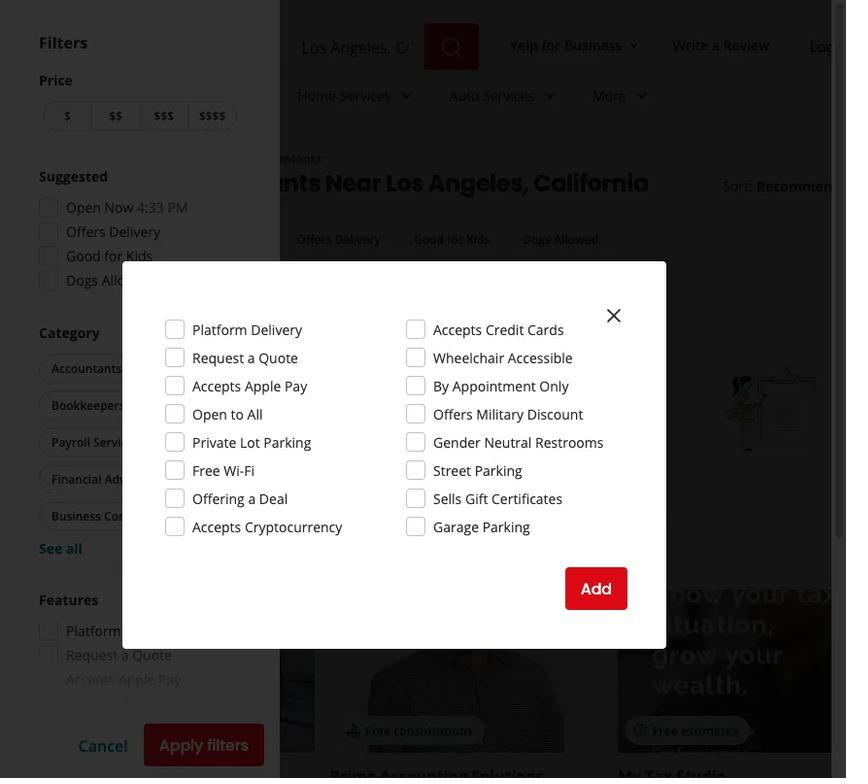 Task type: vqa. For each thing, say whether or not it's contained in the screenshot.
leftmost Offers
yes



Task type: locate. For each thing, give the bounding box(es) containing it.
open for open to all
[[192, 405, 227, 423]]

angeles,
[[428, 167, 529, 199]]

1 horizontal spatial dogs allowed
[[523, 231, 599, 247]]

1 vertical spatial kids
[[126, 247, 153, 265]]

0 vertical spatial group
[[39, 167, 241, 291]]

pay up help
[[285, 377, 307, 395]]

1 vertical spatial allowed
[[102, 271, 152, 290]]

0 vertical spatial wi-
[[224, 461, 244, 480]]

wi- down $100
[[97, 743, 118, 762]]

price group
[[39, 70, 241, 135]]

quote up get
[[259, 348, 298, 367]]

open inside add dialog
[[192, 405, 227, 423]]

2 24 chevron down v2 image from the left
[[538, 84, 562, 107]]

1 vertical spatial apple
[[118, 670, 155, 689]]

lot inside "open to all private lot parking free wi-fi"
[[114, 719, 134, 737]]

1 horizontal spatial 24 chevron down v2 image
[[538, 84, 562, 107]]

services for home services
[[340, 86, 391, 105]]

for down angeles,
[[447, 231, 463, 247]]

offering a deal
[[192, 489, 288, 508]]

0 horizontal spatial deal
[[157, 722, 183, 738]]

apple up "open to all private lot parking free wi-fi"
[[118, 670, 155, 689]]

tax services button
[[142, 354, 236, 383]]

cancel
[[78, 735, 128, 756]]

open up $100
[[66, 695, 101, 713]]

1 horizontal spatial good
[[414, 231, 444, 247]]

1 vertical spatial open
[[192, 405, 227, 423]]

to inside add dialog
[[231, 405, 244, 423]]

services inside tax services button
[[178, 360, 223, 377]]

estimates right 16 free estimates v2 image
[[681, 722, 739, 738]]

offers down top 10 best accountants near los angeles, california
[[297, 231, 332, 247]]

0 vertical spatial open
[[66, 198, 101, 217]]

group
[[39, 167, 241, 291], [35, 323, 241, 558], [39, 590, 241, 778]]

delivery down near
[[335, 231, 381, 247]]

24 chevron down v2 image left "auto"
[[395, 84, 418, 107]]

$$$$ button
[[188, 101, 237, 131]]

get
[[87, 462, 114, 484]]

1 horizontal spatial allowed
[[554, 231, 599, 247]]

home
[[298, 86, 336, 105]]

business inside button
[[51, 508, 101, 524]]

1 horizontal spatial tax
[[372, 339, 407, 366]]

services inside auto services link
[[483, 86, 534, 105]]

see all
[[39, 539, 82, 558]]

estimates up project
[[170, 339, 267, 366]]

free right '16 free consultations v2' image
[[365, 722, 391, 738]]

services inside payroll services button
[[93, 434, 139, 450]]

1 vertical spatial lot
[[114, 719, 134, 737]]

0 vertical spatial quote
[[259, 348, 298, 367]]

1 vertical spatial to
[[105, 695, 118, 713]]

all left get
[[247, 405, 263, 423]]

from
[[271, 339, 318, 366], [320, 402, 351, 420]]

request a quote up "open to all private lot parking free wi-fi"
[[66, 646, 172, 665]]

2 vertical spatial all
[[121, 695, 137, 713]]

tax right local
[[372, 339, 407, 366]]

dogs allowed down all button
[[66, 271, 152, 290]]

1 vertical spatial deal
[[157, 722, 183, 738]]

$100 for $120 deal
[[78, 722, 183, 738]]

1 vertical spatial platform delivery
[[66, 622, 176, 640]]

services down us
[[93, 434, 139, 450]]

deal
[[259, 489, 288, 508], [157, 722, 183, 738]]

for inside "link"
[[107, 722, 124, 738]]

request a quote inside add dialog
[[192, 348, 298, 367]]

offers delivery
[[66, 223, 160, 241], [297, 231, 381, 247]]

search image
[[440, 36, 464, 59]]

platform delivery up 'free price estimates from local tax professionals tell us about your project and get help from sponsored businesses.'
[[192, 320, 302, 339]]

financial advising
[[51, 471, 152, 487]]

services right home
[[340, 86, 391, 105]]

0 vertical spatial good for kids
[[414, 231, 490, 247]]

private inside "open to all private lot parking free wi-fi"
[[66, 719, 110, 737]]

yelp for business
[[510, 36, 622, 54]]

fi
[[244, 461, 255, 480], [118, 743, 128, 762]]

1 horizontal spatial quote
[[259, 348, 298, 367]]

request a quote up and
[[192, 348, 298, 367]]

free for estimates
[[653, 722, 678, 738]]

1 vertical spatial good
[[66, 247, 101, 265]]

delivery up 'free price estimates from local tax professionals tell us about your project and get help from sponsored businesses.'
[[251, 320, 302, 339]]

0 horizontal spatial fi
[[118, 743, 128, 762]]

kids down 4:33
[[126, 247, 153, 265]]

to for open to all private lot parking free wi-fi
[[105, 695, 118, 713]]

business left 16 chevron down v2 image
[[565, 36, 622, 54]]

all right 16 filter v2 icon at the top of page
[[79, 231, 93, 247]]

24 chevron down v2 image inside home services link
[[395, 84, 418, 107]]

0 horizontal spatial private
[[66, 719, 110, 737]]

0 vertical spatial kids
[[466, 231, 490, 247]]

0 horizontal spatial lot
[[114, 719, 134, 737]]

platform delivery down the features
[[66, 622, 176, 640]]

free right 16 free estimates v2 image
[[653, 722, 678, 738]]

allowed
[[554, 231, 599, 247], [102, 271, 152, 290]]

offers inside button
[[297, 231, 332, 247]]

1 vertical spatial from
[[320, 402, 351, 420]]

0 horizontal spatial business
[[51, 508, 101, 524]]

auto services
[[449, 86, 534, 105]]

neutral
[[484, 433, 532, 451]]

0 horizontal spatial good for kids
[[66, 247, 153, 265]]

good for kids down now
[[66, 247, 153, 265]]

street
[[433, 461, 471, 480]]

0 horizontal spatial good
[[66, 247, 101, 265]]

good for kids down angeles,
[[414, 231, 490, 247]]

filters group
[[39, 224, 615, 254]]

free up offering
[[192, 461, 220, 480]]

0 horizontal spatial wi-
[[97, 743, 118, 762]]

free inside "open to all private lot parking free wi-fi"
[[66, 743, 94, 762]]

1 horizontal spatial to
[[231, 405, 244, 423]]

free inside 'free price estimates from local tax professionals tell us about your project and get help from sponsored businesses.'
[[72, 339, 113, 366]]

services for payroll services
[[93, 434, 139, 450]]

good inside button
[[414, 231, 444, 247]]

apple up get
[[245, 377, 281, 395]]

platform delivery inside add dialog
[[192, 320, 302, 339]]

all inside add dialog
[[247, 405, 263, 423]]

open inside "open to all private lot parking free wi-fi"
[[66, 695, 101, 713]]

pay up $100 for $120 deal
[[158, 670, 181, 689]]

kids
[[466, 231, 490, 247], [126, 247, 153, 265]]

good down open now 4:33 pm
[[66, 247, 101, 265]]

add button
[[565, 567, 628, 610]]

1 horizontal spatial platform delivery
[[192, 320, 302, 339]]

0 horizontal spatial request a quote
[[66, 646, 172, 665]]

accepts apple pay up and
[[192, 377, 307, 395]]

1 horizontal spatial fi
[[244, 461, 255, 480]]

$$ button
[[91, 101, 139, 131]]

offers up gender
[[433, 405, 473, 423]]

open right your
[[192, 405, 227, 423]]

0 horizontal spatial kids
[[126, 247, 153, 265]]

for left $120
[[107, 722, 124, 738]]

credit
[[486, 320, 524, 339]]

auto services link
[[434, 70, 577, 126]]

1 horizontal spatial offers
[[297, 231, 332, 247]]

services inside home services link
[[340, 86, 391, 105]]

24 chevron down v2 image for auto services
[[538, 84, 562, 107]]

from right help
[[320, 402, 351, 420]]

request
[[192, 348, 244, 367], [66, 646, 118, 665]]

1 24 chevron down v2 image from the left
[[395, 84, 418, 107]]

open to all private lot parking free wi-fi
[[66, 695, 185, 762]]

good down the los
[[414, 231, 444, 247]]

for
[[542, 36, 561, 54], [447, 231, 463, 247], [104, 247, 123, 265], [172, 537, 199, 564], [107, 722, 124, 738]]

a up "open to all private lot parking free wi-fi"
[[121, 646, 129, 665]]

to up $100 for $120 deal
[[105, 695, 118, 713]]

1 horizontal spatial good for kids
[[414, 231, 490, 247]]

0 horizontal spatial from
[[271, 339, 318, 366]]

0 vertical spatial private
[[192, 433, 236, 451]]

1 vertical spatial group
[[35, 323, 241, 558]]

to up private lot parking on the bottom of page
[[231, 405, 244, 423]]

california
[[534, 167, 649, 199]]

free inside add dialog
[[192, 461, 220, 480]]

services for tax services
[[178, 360, 223, 377]]

1 horizontal spatial lot
[[240, 433, 260, 451]]

deal right $120
[[157, 722, 183, 738]]

quote up $120
[[132, 646, 172, 665]]

24 chevron down v2 image down yelp for business
[[538, 84, 562, 107]]

0 vertical spatial business
[[565, 36, 622, 54]]

1 horizontal spatial kids
[[466, 231, 490, 247]]

pay inside add dialog
[[285, 377, 307, 395]]

1 vertical spatial dogs allowed
[[66, 271, 152, 290]]

kids down angeles,
[[466, 231, 490, 247]]

wi- inside add dialog
[[224, 461, 244, 480]]

0 vertical spatial apple
[[245, 377, 281, 395]]

platform delivery
[[192, 320, 302, 339], [66, 622, 176, 640]]

free down $100
[[66, 743, 94, 762]]

offers inside add dialog
[[433, 405, 473, 423]]

free price estimates from local tax professionals tell us about your project and get help from sponsored businesses.
[[72, 339, 499, 420]]

1 vertical spatial platform
[[66, 622, 121, 640]]

0 vertical spatial estimates
[[170, 339, 267, 366]]

1 vertical spatial fi
[[118, 743, 128, 762]]

2 horizontal spatial all
[[247, 405, 263, 423]]

deal up the accepts cryptocurrency
[[259, 489, 288, 508]]

0 vertical spatial platform
[[192, 320, 247, 339]]

business inside button
[[565, 36, 622, 54]]

request inside add dialog
[[192, 348, 244, 367]]

dogs allowed down 'california'
[[523, 231, 599, 247]]

tax services
[[155, 360, 223, 377]]

accepts apple pay up "open to all private lot parking free wi-fi"
[[66, 670, 181, 689]]

1 vertical spatial request a quote
[[66, 646, 172, 665]]

all up $100 for $120 deal
[[121, 695, 137, 713]]

fi inside add dialog
[[244, 461, 255, 480]]

tax up your
[[155, 360, 175, 377]]

None search field
[[148, 23, 483, 70]]

1 vertical spatial private
[[66, 719, 110, 737]]

all inside "open to all private lot parking free wi-fi"
[[121, 695, 137, 713]]

0 horizontal spatial apple
[[118, 670, 155, 689]]

0 horizontal spatial dogs allowed
[[66, 271, 152, 290]]

offers down now
[[66, 223, 106, 241]]

16 filter v2 image
[[55, 232, 71, 248]]

dogs down 'california'
[[523, 231, 551, 247]]

accountants down home
[[249, 151, 322, 167]]

free wi-fi
[[192, 461, 255, 480]]

kids inside button
[[466, 231, 490, 247]]

free
[[72, 339, 113, 366], [192, 461, 220, 480], [365, 722, 391, 738], [653, 722, 678, 738], [66, 743, 94, 762]]

for down now
[[104, 247, 123, 265]]

1 horizontal spatial apple
[[245, 377, 281, 395]]

a up and
[[248, 348, 255, 367]]

0 horizontal spatial all
[[79, 231, 93, 247]]

offers delivery down top 10 best accountants near los angeles, california
[[297, 231, 381, 247]]

business up all
[[51, 508, 101, 524]]

a
[[712, 36, 720, 54], [248, 348, 255, 367], [248, 489, 256, 508], [121, 646, 129, 665]]

your
[[157, 402, 186, 420]]

1 horizontal spatial pay
[[285, 377, 307, 395]]

lot
[[240, 433, 260, 451], [114, 719, 134, 737]]

4:33
[[137, 198, 164, 217]]

to inside "open to all private lot parking free wi-fi"
[[105, 695, 118, 713]]

1 vertical spatial estimates
[[681, 722, 739, 738]]

wheelchair accessible
[[433, 348, 573, 367]]

local
[[321, 339, 368, 366]]

0 horizontal spatial estimates
[[170, 339, 267, 366]]

allowed down 'california'
[[554, 231, 599, 247]]

open to all
[[192, 405, 263, 423]]

see
[[39, 539, 62, 558]]

free left the price
[[72, 339, 113, 366]]

1 horizontal spatial all
[[121, 695, 137, 713]]

offers delivery button
[[284, 224, 394, 254]]

open for open to all private lot parking free wi-fi
[[66, 695, 101, 713]]

0 horizontal spatial platform
[[66, 622, 121, 640]]

apple
[[245, 377, 281, 395], [118, 670, 155, 689]]

wi- up offering a deal
[[224, 461, 244, 480]]

0 horizontal spatial platform delivery
[[66, 622, 176, 640]]

fi inside "open to all private lot parking free wi-fi"
[[118, 743, 128, 762]]

all for open to all private lot parking free wi-fi
[[121, 695, 137, 713]]

1 vertical spatial accepts apple pay
[[66, 670, 181, 689]]

sells gift certificates
[[433, 489, 563, 508]]

open down suggested
[[66, 198, 101, 217]]

1 horizontal spatial dogs
[[523, 231, 551, 247]]

0 vertical spatial pay
[[285, 377, 307, 395]]

1 horizontal spatial wi-
[[224, 461, 244, 480]]

accepts up $100
[[66, 670, 115, 689]]

0 vertical spatial dogs
[[523, 231, 551, 247]]

1 vertical spatial good for kids
[[66, 247, 153, 265]]

request up project
[[192, 348, 244, 367]]

tax
[[372, 339, 407, 366], [155, 360, 175, 377]]

2 vertical spatial group
[[39, 590, 241, 778]]

free for consultations
[[365, 722, 391, 738]]

0 horizontal spatial quote
[[132, 646, 172, 665]]

1 horizontal spatial offers delivery
[[297, 231, 381, 247]]

16 chevron down v2 image
[[626, 38, 642, 53]]

price
[[39, 70, 73, 89]]

accepts cryptocurrency
[[192, 517, 342, 536]]

0 horizontal spatial tax
[[155, 360, 175, 377]]

0 horizontal spatial pay
[[158, 670, 181, 689]]

1 horizontal spatial request
[[192, 348, 244, 367]]

bookkeepers
[[51, 397, 125, 413]]

gender neutral restrooms
[[433, 433, 604, 451]]

0 vertical spatial to
[[231, 405, 244, 423]]

open
[[66, 198, 101, 217], [192, 405, 227, 423], [66, 695, 101, 713]]

accepts up project
[[192, 377, 241, 395]]

for right yelp
[[542, 36, 561, 54]]

0 horizontal spatial to
[[105, 695, 118, 713]]

0 vertical spatial fi
[[244, 461, 255, 480]]

platform
[[192, 320, 247, 339], [66, 622, 121, 640]]

payroll
[[51, 434, 90, 450]]

accountants
[[249, 151, 322, 167], [170, 167, 321, 199], [51, 360, 122, 377]]

0 horizontal spatial 24 chevron down v2 image
[[395, 84, 418, 107]]

0 vertical spatial request a quote
[[192, 348, 298, 367]]

1 horizontal spatial platform
[[192, 320, 247, 339]]

request down the features
[[66, 646, 118, 665]]

services up project
[[178, 360, 223, 377]]

cryptocurrency
[[245, 517, 342, 536]]

features
[[39, 591, 98, 609]]

1 horizontal spatial request a quote
[[192, 348, 298, 367]]

offers
[[66, 223, 106, 241], [297, 231, 332, 247], [433, 405, 473, 423]]

1 horizontal spatial deal
[[259, 489, 288, 508]]

close image
[[602, 304, 626, 327]]

0 vertical spatial accepts apple pay
[[192, 377, 307, 395]]

free consultations
[[365, 722, 473, 738]]

platform up tax services
[[192, 320, 247, 339]]

cancel button
[[78, 735, 128, 756]]

1 horizontal spatial from
[[320, 402, 351, 420]]

1 horizontal spatial accepts apple pay
[[192, 377, 307, 395]]

fi down $100 for $120 deal
[[118, 743, 128, 762]]

0 vertical spatial request
[[192, 348, 244, 367]]

by
[[433, 377, 449, 395]]

delivery down open now 4:33 pm
[[109, 223, 160, 241]]

get
[[265, 402, 285, 420]]

sort:
[[723, 177, 753, 195]]

pay
[[285, 377, 307, 395], [158, 670, 181, 689]]

advising
[[105, 471, 152, 487]]

accountants up bookkeepers
[[51, 360, 122, 377]]

0 vertical spatial lot
[[240, 433, 260, 451]]

to
[[231, 405, 244, 423], [105, 695, 118, 713]]

apple inside add dialog
[[245, 377, 281, 395]]

from left local
[[271, 339, 318, 366]]

0 horizontal spatial accepts apple pay
[[66, 670, 181, 689]]

started
[[118, 462, 173, 484]]

accepts credit cards
[[433, 320, 564, 339]]

16 free consultations v2 image
[[346, 723, 361, 739]]

allowed down all button
[[102, 271, 152, 290]]

offering
[[192, 489, 245, 508]]

allowed inside button
[[554, 231, 599, 247]]

24 chevron down v2 image inside auto services link
[[538, 84, 562, 107]]

0 vertical spatial platform delivery
[[192, 320, 302, 339]]

dogs down all button
[[66, 271, 98, 290]]

fi down private lot parking on the bottom of page
[[244, 461, 255, 480]]

offers delivery down now
[[66, 223, 160, 241]]

24 chevron down v2 image for home services
[[395, 84, 418, 107]]

0 vertical spatial from
[[271, 339, 318, 366]]

0 vertical spatial good
[[414, 231, 444, 247]]

good for kids inside good for kids button
[[414, 231, 490, 247]]

previous image
[[831, 539, 846, 562]]

you
[[203, 537, 239, 564]]

accepts apple pay inside add dialog
[[192, 377, 307, 395]]

0 horizontal spatial allowed
[[102, 271, 152, 290]]

offers delivery inside button
[[297, 231, 381, 247]]

24 chevron down v2 image
[[395, 84, 418, 107], [538, 84, 562, 107]]

dogs allowed
[[523, 231, 599, 247], [66, 271, 152, 290]]

1 vertical spatial wi-
[[97, 743, 118, 762]]

2 horizontal spatial offers
[[433, 405, 473, 423]]

services right "auto"
[[483, 86, 534, 105]]

platform down the features
[[66, 622, 121, 640]]

0 vertical spatial dogs allowed
[[523, 231, 599, 247]]

good for kids button
[[401, 224, 503, 254]]

estimates
[[170, 339, 267, 366], [681, 722, 739, 738]]

1 horizontal spatial private
[[192, 433, 236, 451]]

accepts apple pay
[[192, 377, 307, 395], [66, 670, 181, 689]]



Task type: describe. For each thing, give the bounding box(es) containing it.
private lot parking
[[192, 433, 311, 451]]

by appointment only
[[433, 377, 569, 395]]

accessible
[[508, 348, 573, 367]]

category
[[39, 324, 100, 342]]

platform inside add dialog
[[192, 320, 247, 339]]

in
[[840, 36, 846, 58]]

see all button
[[39, 539, 82, 558]]

0 horizontal spatial dogs
[[66, 271, 98, 290]]

a up the accepts cryptocurrency
[[248, 489, 256, 508]]

deal inside add dialog
[[259, 489, 288, 508]]

los
[[386, 167, 424, 199]]

only
[[540, 377, 569, 395]]

accepts up the wheelchair
[[433, 320, 482, 339]]

group containing suggested
[[39, 167, 241, 291]]

write a review
[[673, 36, 770, 54]]

tax inside button
[[155, 360, 175, 377]]

lot inside add dialog
[[240, 433, 260, 451]]

group containing category
[[35, 323, 241, 558]]

tell
[[72, 402, 94, 420]]

16 free estimates v2 image
[[633, 723, 649, 739]]

filters
[[207, 735, 249, 756]]

restrooms
[[535, 433, 604, 451]]

10
[[87, 167, 110, 199]]

private inside add dialog
[[192, 433, 236, 451]]

dogs allowed inside dogs allowed button
[[523, 231, 599, 247]]

for inside button
[[542, 36, 561, 54]]

write a review link
[[665, 27, 778, 62]]

professionals
[[72, 366, 201, 393]]

accountants down $$$$ button
[[170, 167, 321, 199]]

garage parking
[[433, 517, 530, 536]]

yelp
[[510, 36, 538, 54]]

special
[[39, 537, 110, 564]]

review
[[723, 36, 770, 54]]

financial advising button
[[39, 465, 164, 494]]

1 vertical spatial pay
[[158, 670, 181, 689]]

all button
[[43, 224, 106, 254]]

tax inside 'free price estimates from local tax professionals tell us about your project and get help from sponsored businesses.'
[[372, 339, 407, 366]]

home services
[[298, 86, 391, 105]]

consulting
[[104, 508, 164, 524]]

log in
[[810, 36, 846, 58]]

restaurants link
[[148, 70, 282, 126]]

wheelchair
[[433, 348, 504, 367]]

delivery inside button
[[335, 231, 381, 247]]

apply filters button
[[144, 724, 264, 767]]

now
[[105, 198, 134, 217]]

dogs inside button
[[523, 231, 551, 247]]

1 vertical spatial quote
[[132, 646, 172, 665]]

businesses.
[[425, 402, 499, 420]]

all inside all button
[[79, 231, 93, 247]]

street parking
[[433, 461, 522, 480]]

gender
[[433, 433, 481, 451]]

suggested
[[39, 167, 108, 186]]

$$$ button
[[139, 101, 188, 131]]

deal inside "link"
[[157, 722, 183, 738]]

free consultations link
[[330, 590, 602, 753]]

delivery inside add dialog
[[251, 320, 302, 339]]

free for wi-
[[192, 461, 220, 480]]

$$
[[109, 108, 122, 124]]

consultations
[[394, 722, 473, 738]]

more
[[593, 86, 626, 105]]

24 chevron down v2 image
[[630, 84, 654, 107]]

project
[[189, 402, 234, 420]]

price
[[117, 339, 166, 366]]

0 horizontal spatial offers
[[66, 223, 106, 241]]

delivery down offers on the left bottom of the page
[[125, 622, 176, 640]]

all for open to all
[[247, 405, 263, 423]]

all
[[66, 539, 82, 558]]

business categories element
[[148, 70, 846, 126]]

group containing features
[[39, 590, 241, 778]]

$100 for $120 deal link
[[43, 590, 315, 753]]

log
[[810, 36, 837, 58]]

a right the 'write'
[[712, 36, 720, 54]]

$$$
[[154, 108, 174, 124]]

0 horizontal spatial offers delivery
[[66, 223, 160, 241]]

0 horizontal spatial request
[[66, 646, 118, 665]]

free price estimates from local tax professionals image
[[725, 361, 823, 458]]

free for price
[[72, 339, 113, 366]]

get started button
[[72, 452, 189, 494]]

sponsored
[[354, 402, 422, 420]]

auto
[[449, 86, 479, 105]]

free estimates
[[653, 722, 739, 738]]

$100
[[78, 722, 104, 738]]

more link
[[577, 70, 669, 126]]

top
[[39, 167, 82, 199]]

$120
[[127, 722, 154, 738]]

accepts up the "you"
[[192, 517, 241, 536]]

gift
[[465, 489, 488, 508]]

wi- inside "open to all private lot parking free wi-fi"
[[97, 743, 118, 762]]

top 10 best accountants near los angeles, california
[[39, 167, 649, 199]]

accepts apple pay inside group
[[66, 670, 181, 689]]

for inside button
[[447, 231, 463, 247]]

write
[[673, 36, 709, 54]]

business consulting button
[[39, 502, 177, 531]]

and
[[237, 402, 261, 420]]

$
[[64, 108, 71, 124]]

estimates inside 'free price estimates from local tax professionals tell us about your project and get help from sponsored businesses.'
[[170, 339, 267, 366]]

parking inside "open to all private lot parking free wi-fi"
[[137, 719, 185, 737]]

$ button
[[43, 101, 91, 131]]

open now 4:33 pm
[[66, 198, 188, 217]]

garage
[[433, 517, 479, 536]]

free estimates link
[[618, 590, 846, 753]]

cards
[[528, 320, 564, 339]]

1 horizontal spatial estimates
[[681, 722, 739, 738]]

services for auto services
[[483, 86, 534, 105]]

best
[[114, 167, 165, 199]]

sells
[[433, 489, 462, 508]]

bookkeepers button
[[39, 391, 138, 420]]

offers
[[113, 537, 169, 564]]

certificates
[[492, 489, 563, 508]]

add
[[581, 578, 612, 600]]

log in link
[[793, 25, 846, 68]]

for left the "you"
[[172, 537, 199, 564]]

apply filters
[[159, 735, 249, 756]]

add dialog
[[0, 0, 846, 778]]

open for open now 4:33 pm
[[66, 198, 101, 217]]

accountants inside button
[[51, 360, 122, 377]]

offers military discount
[[433, 405, 583, 423]]

business consulting
[[51, 508, 164, 524]]

to for open to all
[[231, 405, 244, 423]]

quote inside add dialog
[[259, 348, 298, 367]]

military
[[476, 405, 524, 423]]



